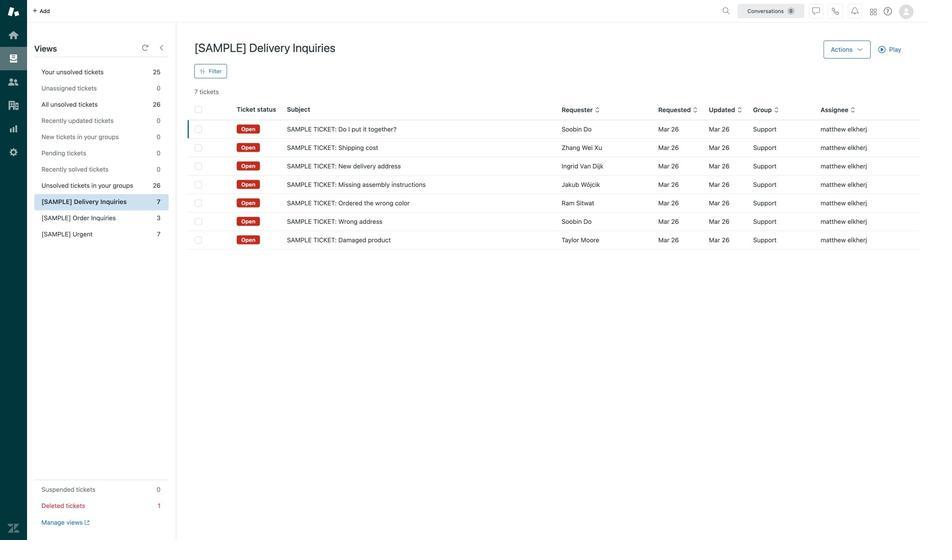 Task type: locate. For each thing, give the bounding box(es) containing it.
opens in a new tab image
[[83, 521, 90, 526]]

get started image
[[8, 29, 19, 41]]

refresh views pane image
[[142, 44, 149, 51]]

zendesk image
[[8, 523, 19, 535]]

hide panel views image
[[158, 44, 165, 51]]

zendesk support image
[[8, 6, 19, 18]]

7 row from the top
[[188, 231, 920, 250]]

customers image
[[8, 76, 19, 88]]

main element
[[0, 0, 27, 541]]

views image
[[8, 53, 19, 64]]

row
[[188, 120, 920, 139], [188, 139, 920, 157], [188, 157, 920, 176], [188, 176, 920, 194], [188, 194, 920, 213], [188, 213, 920, 231], [188, 231, 920, 250]]

5 row from the top
[[188, 194, 920, 213]]

organizations image
[[8, 100, 19, 111]]

notifications image
[[851, 7, 859, 15]]



Task type: vqa. For each thing, say whether or not it's contained in the screenshot.
'Zendesk Products' icon at top
yes



Task type: describe. For each thing, give the bounding box(es) containing it.
2 row from the top
[[188, 139, 920, 157]]

zendesk products image
[[870, 9, 877, 15]]

get help image
[[884, 7, 892, 15]]

4 row from the top
[[188, 176, 920, 194]]

3 row from the top
[[188, 157, 920, 176]]

6 row from the top
[[188, 213, 920, 231]]

1 row from the top
[[188, 120, 920, 139]]

admin image
[[8, 147, 19, 158]]

reporting image
[[8, 123, 19, 135]]

button displays agent's chat status as invisible. image
[[813, 7, 820, 15]]



